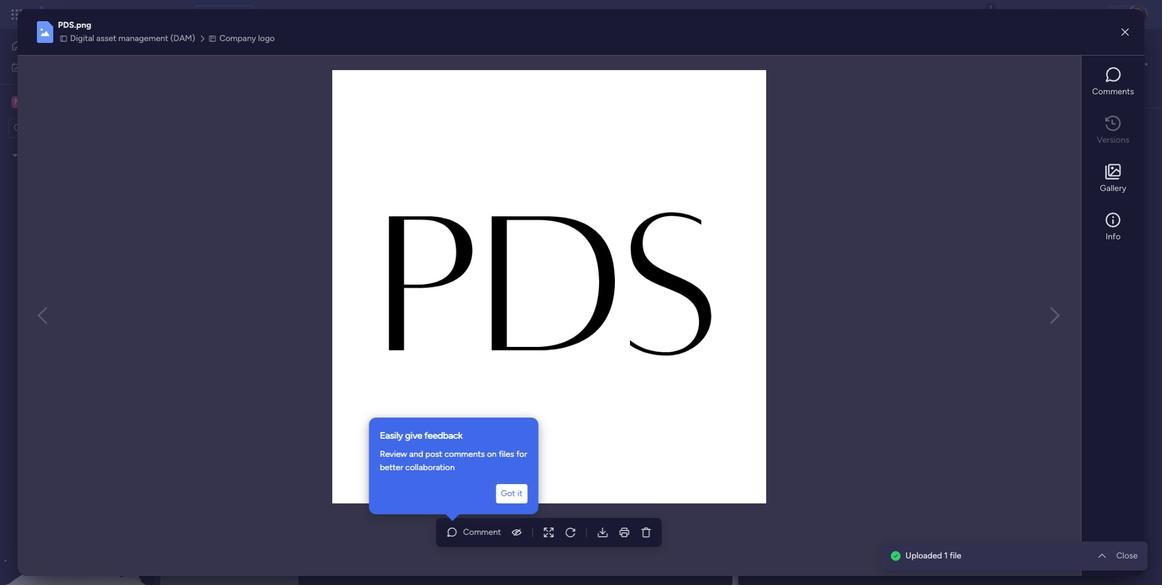 Task type: vqa. For each thing, say whether or not it's contained in the screenshot.
the Digital asset management (DAM) button
yes



Task type: describe. For each thing, give the bounding box(es) containing it.
pds.png files gallery
[[758, 273, 812, 299]]

show board description image
[[513, 46, 528, 58]]

2 horizontal spatial of
[[811, 148, 819, 159]]

2 1 button from the top
[[427, 401, 467, 423]]

see plans
[[212, 9, 248, 19]]

company inside button
[[219, 33, 256, 43]]

there!
[[239, 208, 262, 218]]

digital asset management (dam) up templates
[[184, 38, 505, 65]]

date element
[[557, 237, 582, 252]]

learn more about this package of templates here: https://youtu.be/9x6_kyyrn_e see more
[[185, 67, 534, 77]]

website homepage redesign, main board element
[[0, 207, 154, 228]]

to
[[256, 160, 267, 175]]

monday work management
[[54, 7, 188, 21]]

james peterson image
[[1102, 57, 1117, 73]]

tips
[[233, 160, 253, 175]]

here
[[298, 208, 314, 218]]

1 owner field from the top
[[399, 238, 431, 251]]

1 image
[[985, 1, 996, 14]]

feedback
[[424, 430, 463, 442]]

more
[[514, 67, 534, 77]]

1 owner from the top
[[402, 239, 428, 249]]

here:
[[354, 67, 373, 77]]

add file
[[761, 127, 790, 137]]

👋
[[264, 208, 275, 218]]

invite members image
[[1003, 8, 1015, 21]]

on
[[487, 450, 497, 460]]

easily
[[380, 430, 403, 442]]

1 horizontal spatial asset
[[249, 38, 301, 65]]

1 horizontal spatial digital
[[184, 38, 244, 65]]

/
[[806, 90, 809, 100]]

logo inside field
[[809, 58, 832, 73]]

gallery button
[[1089, 160, 1137, 198]]

for inside review and post comments on files for better collaboration
[[516, 450, 527, 460]]

more inside learn more about this package of templates here: https://youtu.be/9x6_kyyrn_e see more
[[208, 67, 228, 77]]

0 horizontal spatial for
[[317, 208, 327, 218]]

workspace image
[[12, 95, 24, 109]]

updates / 1
[[772, 90, 815, 100]]

Company logo field
[[749, 58, 1095, 73]]

uploaded 1 file
[[906, 551, 961, 562]]

template
[[444, 160, 495, 175]]

gallery layout group
[[1073, 123, 1119, 142]]

n button
[[8, 92, 120, 112]]

1 horizontal spatial (dam)
[[443, 38, 505, 65]]

out
[[796, 148, 809, 159]]

company logo inside company logo button
[[219, 33, 275, 43]]

updates
[[772, 90, 804, 100]]

hi
[[229, 208, 237, 218]]

add view image
[[1135, 91, 1140, 100]]

download image
[[1128, 126, 1140, 138]]

showing 1 out of 1 file
[[755, 148, 838, 159]]

of inside learn more about this package of templates here: https://youtu.be/9x6_kyyrn_e see more
[[304, 67, 312, 77]]

comments
[[1092, 86, 1134, 97]]

asset inside digital asset management (dam) button
[[96, 33, 116, 43]]

creative requests, main board element
[[0, 186, 154, 207]]

make
[[321, 160, 352, 175]]

easily give feedback
[[380, 430, 463, 442]]

updates / 1 button
[[753, 86, 815, 105]]

company logo inside company logo field
[[752, 58, 832, 73]]

Few tips to help you make the most of this template :) field
[[205, 160, 509, 176]]

got it button
[[496, 485, 528, 504]]

it
[[518, 489, 523, 499]]

1 right the 'uploaded'
[[944, 551, 948, 562]]

Digital asset management (DAM) field
[[181, 38, 508, 65]]

home button
[[7, 36, 130, 56]]

see plans button
[[195, 5, 254, 24]]

help
[[270, 160, 294, 175]]

digital asset management (dam) button
[[58, 32, 199, 45]]

files
[[768, 289, 785, 299]]

caret down image
[[13, 151, 18, 160]]

notifications image
[[950, 8, 962, 21]]

review
[[380, 450, 407, 460]]

apps image
[[1030, 8, 1042, 21]]

2 status from the top
[[473, 439, 498, 449]]

hi there!   👋  click here for more information  →
[[229, 208, 406, 218]]

most
[[376, 160, 404, 175]]

management inside button
[[118, 33, 168, 43]]

1 asset from the top
[[327, 185, 348, 196]]

help image
[[1086, 8, 1098, 21]]

search everything image
[[1059, 8, 1071, 21]]

1 status from the top
[[473, 239, 498, 249]]

of inside "field"
[[407, 160, 418, 175]]

the
[[355, 160, 373, 175]]

pds.png for pds.png files gallery
[[758, 273, 790, 283]]

2 asset from the top
[[327, 385, 348, 395]]

got it
[[501, 489, 523, 499]]

select product image
[[11, 8, 23, 21]]

Videos field
[[205, 559, 249, 575]]

info
[[1106, 232, 1121, 242]]

comment
[[463, 528, 501, 538]]

comments button
[[1089, 63, 1137, 101]]

this inside learn more about this package of templates here: https://youtu.be/9x6_kyyrn_e see more
[[254, 67, 268, 77]]

logo inside button
[[258, 33, 275, 43]]

see inside learn more about this package of templates here: https://youtu.be/9x6_kyyrn_e see more
[[498, 67, 512, 77]]

work
[[98, 7, 120, 21]]



Task type: locate. For each thing, give the bounding box(es) containing it.
of right package
[[304, 67, 312, 77]]

close image
[[753, 44, 760, 53]]

1 vertical spatial asset
[[327, 385, 348, 395]]

asset
[[96, 33, 116, 43], [249, 38, 301, 65]]

more right here
[[329, 208, 349, 218]]

comment button
[[441, 524, 506, 543]]

→
[[397, 208, 406, 218]]

1 horizontal spatial more
[[329, 208, 349, 218]]

0 horizontal spatial file
[[779, 127, 790, 137]]

0 horizontal spatial (dam)
[[170, 33, 195, 43]]

this
[[254, 67, 268, 77], [421, 160, 441, 175]]

1 up feedback
[[450, 411, 453, 418]]

2 owner from the top
[[402, 439, 428, 449]]

and
[[409, 450, 423, 460]]

2 status field from the top
[[470, 437, 501, 451]]

logo up package
[[258, 33, 275, 43]]

digital asset management (dam), main board element
[[0, 166, 154, 186]]

1 left out
[[791, 148, 794, 159]]

my work image
[[11, 61, 22, 72]]

this inside few tips to help you make the most of this template :) "field"
[[421, 160, 441, 175]]

logo
[[258, 33, 275, 43], [809, 58, 832, 73]]

list box
[[0, 143, 154, 391]]

0 vertical spatial of
[[304, 67, 312, 77]]

files
[[499, 450, 514, 460]]

2 vertical spatial of
[[407, 160, 418, 175]]

0 vertical spatial 1 button
[[427, 202, 467, 223]]

company logo button
[[207, 32, 278, 45]]

you
[[297, 160, 318, 175]]

templates
[[314, 67, 352, 77]]

company logo
[[219, 33, 275, 43], [752, 58, 832, 73]]

0 horizontal spatial digital
[[70, 33, 94, 43]]

gallery
[[787, 289, 812, 299]]

give
[[405, 430, 422, 442]]

add to favorites image
[[534, 46, 546, 58]]

1 vertical spatial 1 button
[[427, 401, 467, 423]]

pds.png up files
[[758, 273, 790, 283]]

company logo down "plans"
[[219, 33, 275, 43]]

option
[[0, 145, 154, 147]]

gallery
[[1100, 183, 1126, 193]]

see
[[212, 9, 226, 19], [498, 67, 512, 77]]

company down close 'image'
[[752, 58, 806, 73]]

management up here: at the left top of page
[[305, 38, 438, 65]]

see left more
[[498, 67, 512, 77]]

0 horizontal spatial company logo
[[219, 33, 275, 43]]

0 vertical spatial see
[[212, 9, 226, 19]]

digital asset management (dam)
[[70, 33, 195, 43], [184, 38, 505, 65]]

file inside button
[[779, 127, 790, 137]]

https://youtu.be/9x6_kyyrn_e
[[375, 67, 492, 77]]

about
[[230, 67, 252, 77]]

status
[[473, 239, 498, 249], [473, 439, 498, 449]]

more right learn
[[208, 67, 228, 77]]

click
[[277, 208, 296, 218]]

1 vertical spatial logo
[[809, 58, 832, 73]]

0 vertical spatial for
[[317, 208, 327, 218]]

1 button right →
[[427, 202, 467, 223]]

1 right out
[[821, 148, 825, 159]]

pds.png up home button
[[58, 20, 91, 30]]

1 vertical spatial company logo
[[752, 58, 832, 73]]

digital inside button
[[70, 33, 94, 43]]

digital down monday
[[70, 33, 94, 43]]

pds.png
[[58, 20, 91, 30], [758, 273, 790, 283]]

1 status field from the top
[[470, 238, 501, 251]]

few
[[208, 160, 230, 175]]

0 horizontal spatial asset
[[96, 33, 116, 43]]

uploaded
[[906, 551, 942, 562]]

1 horizontal spatial company
[[752, 58, 806, 73]]

logo up /
[[809, 58, 832, 73]]

package
[[270, 67, 302, 77]]

see left "plans"
[[212, 9, 226, 19]]

see more link
[[496, 66, 535, 78]]

1 vertical spatial owner field
[[399, 437, 431, 451]]

filter by person image
[[318, 120, 338, 133]]

0 horizontal spatial pds.png
[[58, 20, 91, 30]]

(dam) up https://youtu.be/9x6_kyyrn_e
[[443, 38, 505, 65]]

0 vertical spatial asset
[[327, 185, 348, 196]]

Status field
[[470, 238, 501, 251], [470, 437, 501, 451]]

pds.png for pds.png
[[58, 20, 91, 30]]

company inside field
[[752, 58, 806, 73]]

(dam)
[[170, 33, 195, 43], [443, 38, 505, 65]]

files gallery button
[[755, 288, 815, 301]]

owner
[[402, 239, 428, 249], [402, 439, 428, 449]]

home
[[28, 41, 51, 51]]

1 horizontal spatial for
[[516, 450, 527, 460]]

for right files
[[516, 450, 527, 460]]

better
[[380, 463, 403, 473]]

1 horizontal spatial of
[[407, 160, 418, 175]]

1 horizontal spatial this
[[421, 160, 441, 175]]

2 vertical spatial file
[[950, 551, 961, 562]]

monday
[[54, 7, 95, 21]]

1 horizontal spatial see
[[498, 67, 512, 77]]

1 vertical spatial file
[[827, 148, 838, 159]]

1
[[811, 90, 815, 100], [791, 148, 794, 159], [821, 148, 825, 159], [450, 211, 453, 219], [450, 411, 453, 418], [944, 551, 948, 562]]

1 vertical spatial company
[[752, 58, 806, 73]]

2 owner field from the top
[[399, 437, 431, 451]]

digital
[[70, 33, 94, 43], [184, 38, 244, 65]]

comments
[[445, 450, 485, 460]]

management
[[122, 7, 188, 21], [118, 33, 168, 43], [305, 38, 438, 65]]

file right out
[[827, 148, 838, 159]]

owner up and
[[402, 439, 428, 449]]

add
[[761, 127, 776, 137]]

0 vertical spatial this
[[254, 67, 268, 77]]

0 horizontal spatial this
[[254, 67, 268, 77]]

1 vertical spatial status
[[473, 439, 498, 449]]

0 vertical spatial logo
[[258, 33, 275, 43]]

0 vertical spatial owner
[[402, 239, 428, 249]]

management up digital asset management (dam) button
[[122, 7, 188, 21]]

inbox image
[[976, 8, 988, 21]]

1 vertical spatial status field
[[470, 437, 501, 451]]

digital up learn
[[184, 38, 244, 65]]

Search for files search field
[[823, 123, 937, 142]]

100%
[[586, 521, 609, 532]]

of right most
[[407, 160, 418, 175]]

company down "plans"
[[219, 33, 256, 43]]

1 vertical spatial of
[[811, 148, 819, 159]]

1 vertical spatial more
[[329, 208, 349, 218]]

1 vertical spatial owner
[[402, 439, 428, 449]]

0 horizontal spatial more
[[208, 67, 228, 77]]

67%
[[592, 322, 609, 332]]

1 right →
[[450, 211, 453, 219]]

for right here
[[317, 208, 327, 218]]

close
[[1116, 551, 1138, 562]]

lottie animation element
[[0, 464, 154, 586]]

Owner field
[[399, 238, 431, 251], [399, 437, 431, 451]]

pds.png inside pds.png files gallery
[[758, 273, 790, 283]]

this right about
[[254, 67, 268, 77]]

this left template
[[421, 160, 441, 175]]

1 vertical spatial for
[[516, 450, 527, 460]]

0 horizontal spatial logo
[[258, 33, 275, 43]]

:)
[[498, 160, 506, 175]]

company logo up updates / 1
[[752, 58, 832, 73]]

1 button
[[427, 202, 467, 223], [427, 401, 467, 423]]

showing
[[755, 148, 788, 159]]

0 vertical spatial company logo
[[219, 33, 275, 43]]

post
[[425, 450, 442, 460]]

owner down →
[[402, 239, 428, 249]]

info button
[[1089, 208, 1137, 247]]

0 horizontal spatial of
[[304, 67, 312, 77]]

0 vertical spatial owner field
[[399, 238, 431, 251]]

1 vertical spatial this
[[421, 160, 441, 175]]

asset down 'work'
[[96, 33, 116, 43]]

1 horizontal spatial logo
[[809, 58, 832, 73]]

n
[[14, 97, 21, 107]]

file right add
[[779, 127, 790, 137]]

company
[[219, 33, 256, 43], [752, 58, 806, 73]]

file right the 'uploaded'
[[950, 551, 961, 562]]

0 vertical spatial more
[[208, 67, 228, 77]]

videos
[[208, 559, 246, 574]]

digital asset management (dam) inside digital asset management (dam) button
[[70, 33, 195, 43]]

add file button
[[755, 123, 795, 142]]

plans
[[228, 9, 248, 19]]

1 button up feedback
[[427, 401, 467, 423]]

1 right /
[[811, 90, 815, 100]]

1 vertical spatial pds.png
[[758, 273, 790, 283]]

0 vertical spatial company
[[219, 33, 256, 43]]

(dam) inside button
[[170, 33, 195, 43]]

james peterson image
[[1128, 5, 1148, 24]]

0 vertical spatial pds.png
[[58, 20, 91, 30]]

2 horizontal spatial file
[[950, 551, 961, 562]]

1 horizontal spatial pds.png
[[758, 273, 790, 283]]

close button
[[1112, 547, 1143, 567]]

got
[[501, 489, 515, 499]]

0 vertical spatial status field
[[470, 238, 501, 251]]

0 horizontal spatial company
[[219, 33, 256, 43]]

0 horizontal spatial see
[[212, 9, 226, 19]]

1 vertical spatial see
[[498, 67, 512, 77]]

0 vertical spatial status
[[473, 239, 498, 249]]

management down monday work management
[[118, 33, 168, 43]]

1 horizontal spatial file
[[827, 148, 838, 159]]

review and post comments on files for better collaboration
[[380, 450, 527, 473]]

(dam) up learn
[[170, 33, 195, 43]]

1 1 button from the top
[[427, 202, 467, 223]]

information
[[351, 208, 395, 218]]

for
[[317, 208, 327, 218], [516, 450, 527, 460]]

see inside see plans button
[[212, 9, 226, 19]]

few tips to help you make the most of this template :)
[[208, 160, 506, 175]]

digital asset management (dam) down monday work management
[[70, 33, 195, 43]]

asset up package
[[249, 38, 301, 65]]

of right out
[[811, 148, 819, 159]]

0 vertical spatial file
[[779, 127, 790, 137]]

asset
[[327, 185, 348, 196], [327, 385, 348, 395]]

collaboration
[[405, 463, 455, 473]]

learn
[[185, 67, 206, 77]]

more
[[208, 67, 228, 77], [329, 208, 349, 218]]

1 horizontal spatial company logo
[[752, 58, 832, 73]]

lottie animation image
[[0, 464, 154, 586]]



